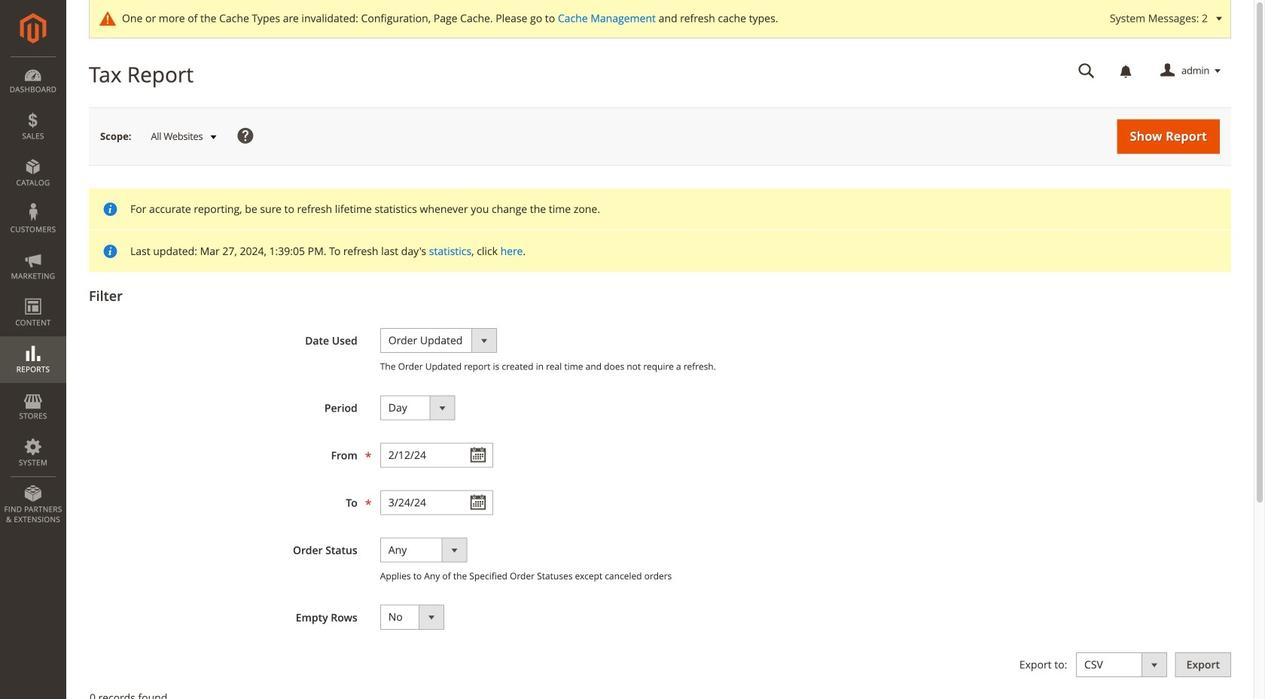 Task type: vqa. For each thing, say whether or not it's contained in the screenshot.
text field
yes



Task type: locate. For each thing, give the bounding box(es) containing it.
magento admin panel image
[[20, 13, 46, 44]]

None text field
[[1068, 58, 1106, 84], [380, 443, 493, 468], [1068, 58, 1106, 84], [380, 443, 493, 468]]

menu bar
[[0, 56, 66, 533]]

None text field
[[380, 491, 493, 515]]



